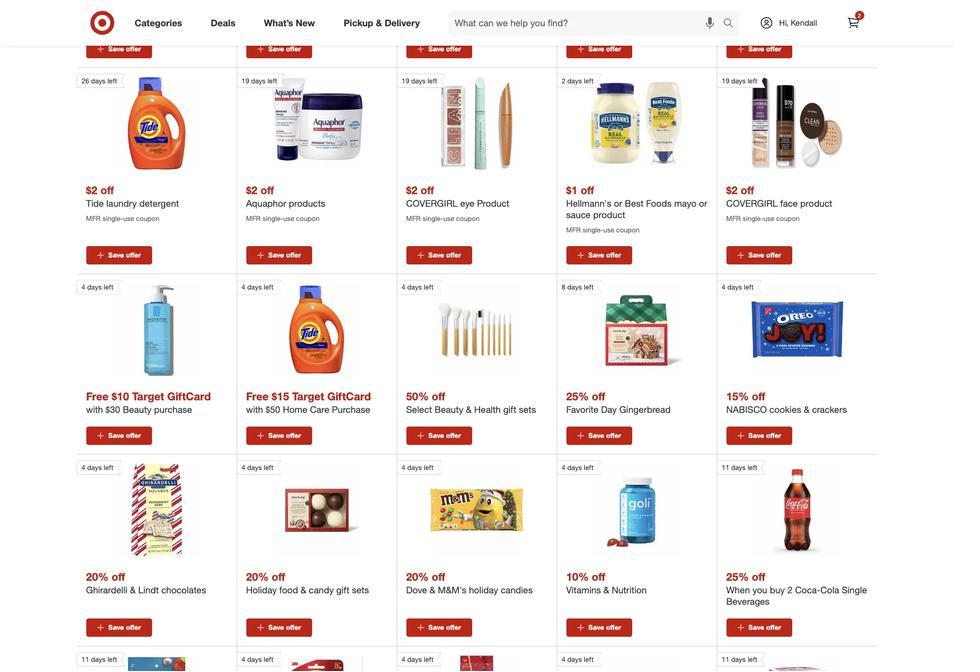 Task type: vqa. For each thing, say whether or not it's contained in the screenshot.


Task type: locate. For each thing, give the bounding box(es) containing it.
20% up holiday
[[246, 571, 269, 584]]

off inside $2 off tide laundry detergent mfr single-use coupon
[[100, 184, 114, 197]]

delivery
[[385, 17, 420, 28]]

3 19 from the left
[[722, 77, 729, 85]]

off inside the $2 off covergirl face product mfr single-use coupon
[[741, 184, 754, 197]]

4 days left button
[[76, 280, 203, 376], [236, 280, 363, 376], [397, 280, 523, 376], [717, 280, 844, 376], [76, 461, 203, 557], [236, 461, 363, 557], [397, 461, 523, 557], [557, 461, 683, 557], [236, 653, 363, 672], [397, 653, 523, 672], [557, 653, 683, 672]]

l'oreal
[[86, 3, 115, 14]]

20% inside the 20% off dove & m&m's holiday candies
[[406, 571, 429, 584]]

$2 off aquaphor products mfr single-use coupon
[[246, 184, 325, 223]]

4 days left button for 50% off select beauty & health gift sets
[[397, 280, 523, 376]]

0 horizontal spatial free
[[86, 390, 109, 403]]

hellmann's
[[566, 198, 612, 209]]

1 horizontal spatial gift
[[503, 404, 517, 416]]

& inside the 20% off dove & m&m's holiday candies
[[430, 585, 435, 597]]

4 days left for 20% off dove & m&m's holiday candies
[[402, 464, 434, 472]]

save offer down l'oreal paris mfr single-use coupon
[[108, 45, 141, 53]]

sets for 20% off
[[352, 585, 369, 597]]

target for $15
[[292, 390, 324, 403]]

save for save offer button below food
[[268, 624, 284, 633]]

save down 'beverages'
[[749, 624, 764, 633]]

or left best
[[614, 198, 622, 209]]

20%
[[86, 571, 109, 584], [246, 571, 269, 584], [406, 571, 429, 584]]

giftcard inside free $15 target giftcard with $50 home care purchase
[[327, 390, 371, 403]]

20% for 20% off holiday food & candy gift sets
[[246, 571, 269, 584]]

1 horizontal spatial beauty
[[435, 404, 463, 416]]

off inside 50% off select beauty & health gift sets
[[432, 390, 445, 403]]

save offer button down "select"
[[406, 427, 472, 446]]

free up $50
[[246, 390, 269, 403]]

sets inside 20% off holiday food & candy gift sets
[[352, 585, 369, 597]]

product right face
[[801, 198, 833, 209]]

offer for save offer button below the $2 off covergirl face product mfr single-use coupon
[[766, 251, 781, 260]]

mfr inside mfr single-use coupon button
[[246, 19, 261, 28]]

save down colgate toothpaste mfr single-use coupon
[[428, 45, 444, 53]]

coupon inside $2 off tide laundry detergent mfr single-use coupon
[[136, 215, 159, 223]]

0 horizontal spatial sets
[[352, 585, 369, 597]]

1 beauty from the left
[[123, 404, 152, 416]]

20% inside 20% off ghirardelli & lindt chocolates
[[86, 571, 109, 584]]

with inside free $15 target giftcard with $50 home care purchase
[[246, 404, 263, 416]]

0 horizontal spatial with
[[86, 404, 103, 416]]

0 horizontal spatial laundry
[[106, 198, 137, 209]]

off inside 15% off nabisco cookies & crackers
[[752, 390, 765, 403]]

4 days left button for 10% off vitamins & nutrition
[[557, 461, 683, 557]]

1 vertical spatial laundry
[[106, 198, 137, 209]]

2 horizontal spatial 19 days left button
[[717, 74, 844, 170]]

product inside $1 off hellmann's or best foods mayo or sauce product mfr single-use coupon
[[593, 209, 625, 221]]

laundry
[[587, 3, 617, 14], [106, 198, 137, 209]]

sets right health on the bottom of the page
[[519, 404, 536, 416]]

off for 15% off nabisco cookies & crackers
[[752, 390, 765, 403]]

25%
[[566, 390, 589, 403], [726, 571, 749, 584]]

1 horizontal spatial 19 days left button
[[397, 74, 523, 170]]

target inside free $15 target giftcard with $50 home care purchase
[[292, 390, 324, 403]]

save offer down day
[[589, 432, 621, 440]]

single- inside $2 off tide laundry detergent mfr single-use coupon
[[103, 215, 123, 223]]

$2 inside $2 off tide laundry detergent mfr single-use coupon
[[86, 184, 97, 197]]

coupon inside colgate toothpaste mfr single-use coupon
[[456, 19, 480, 28]]

0 horizontal spatial gift
[[336, 585, 350, 597]]

nabisco
[[726, 404, 767, 416]]

3 $2 from the left
[[406, 184, 418, 197]]

19 days left button
[[236, 74, 363, 170], [397, 74, 523, 170], [717, 74, 844, 170]]

gingerbread
[[619, 404, 671, 416]]

deals
[[211, 17, 235, 28]]

1 horizontal spatial detergent
[[620, 3, 659, 14]]

save offer button down $2 off aquaphor products mfr single-use coupon at the left
[[246, 247, 312, 265]]

save offer button
[[86, 40, 152, 58], [246, 40, 312, 58], [406, 40, 472, 58], [566, 40, 632, 58], [726, 40, 792, 58], [86, 247, 152, 265], [246, 247, 312, 265], [406, 247, 472, 265], [566, 247, 632, 265], [726, 247, 792, 265], [86, 427, 152, 446], [246, 427, 312, 446], [406, 427, 472, 446], [566, 427, 632, 446], [726, 427, 792, 446], [86, 619, 152, 638], [246, 619, 312, 638], [406, 619, 472, 638], [566, 619, 632, 638], [726, 619, 792, 638]]

1 vertical spatial gift
[[336, 585, 350, 597]]

save down the nabisco
[[749, 432, 764, 440]]

4 days left for 20% off holiday food & candy gift sets
[[242, 464, 273, 472]]

25% inside '25% off favorite day gingerbread'
[[566, 390, 589, 403]]

2 horizontal spatial 20%
[[406, 571, 429, 584]]

2 with from the left
[[246, 404, 263, 416]]

$2 for tide laundry detergent
[[86, 184, 97, 197]]

What can we help you find? suggestions appear below search field
[[448, 10, 726, 35]]

save offer button down food
[[246, 619, 312, 638]]

offer down day
[[606, 432, 621, 440]]

days
[[91, 77, 106, 85], [251, 77, 266, 85], [411, 77, 426, 85], [567, 77, 582, 85], [731, 77, 746, 85], [87, 283, 102, 292], [247, 283, 262, 292], [407, 283, 422, 292], [567, 283, 582, 292], [728, 283, 742, 292], [87, 464, 102, 472], [247, 464, 262, 472], [407, 464, 422, 472], [567, 464, 582, 472], [731, 464, 746, 472], [91, 656, 106, 665], [247, 656, 262, 665], [407, 656, 422, 665], [567, 656, 582, 665], [731, 656, 746, 665]]

save
[[108, 45, 124, 53], [268, 45, 284, 53], [428, 45, 444, 53], [589, 45, 604, 53], [749, 45, 764, 53], [108, 251, 124, 260], [268, 251, 284, 260], [428, 251, 444, 260], [589, 251, 604, 260], [749, 251, 764, 260], [108, 432, 124, 440], [268, 432, 284, 440], [428, 432, 444, 440], [589, 432, 604, 440], [749, 432, 764, 440], [108, 624, 124, 633], [268, 624, 284, 633], [428, 624, 444, 633], [589, 624, 604, 633], [749, 624, 764, 633]]

save down vitamins
[[589, 624, 604, 633]]

save for save offer button under $30 at the bottom of the page
[[108, 432, 124, 440]]

1 vertical spatial 2
[[562, 77, 566, 85]]

left for with $30 beauty purchase
[[104, 283, 113, 292]]

search button
[[718, 10, 746, 38]]

save for save offer button under hi,
[[749, 45, 764, 53]]

free inside free $10 target giftcard with $30 beauty purchase
[[86, 390, 109, 403]]

offer
[[126, 45, 141, 53], [286, 45, 301, 53], [446, 45, 461, 53], [606, 45, 621, 53], [766, 45, 781, 53], [126, 251, 141, 260], [286, 251, 301, 260], [446, 251, 461, 260], [606, 251, 621, 260], [766, 251, 781, 260], [126, 432, 141, 440], [286, 432, 301, 440], [446, 432, 461, 440], [606, 432, 621, 440], [766, 432, 781, 440], [126, 624, 141, 633], [286, 624, 301, 633], [446, 624, 461, 633], [606, 624, 621, 633], [766, 624, 781, 633]]

use inside the $2 off covergirl face product mfr single-use coupon
[[764, 215, 775, 223]]

days for tide laundry detergent
[[91, 77, 106, 85]]

$2 inside the $2 off covergirl face product mfr single-use coupon
[[726, 184, 738, 197]]

save down food
[[268, 624, 284, 633]]

mfr single-use coupon
[[246, 19, 320, 28]]

target inside free $10 target giftcard with $30 beauty purchase
[[132, 390, 164, 403]]

2 giftcard from the left
[[327, 390, 371, 403]]

use inside $2 off covergirl eye product mfr single-use coupon
[[443, 215, 454, 223]]

0 vertical spatial gift
[[503, 404, 517, 416]]

save for save offer button over 8 days left
[[589, 251, 604, 260]]

left for nabisco cookies & crackers
[[744, 283, 754, 292]]

1 horizontal spatial tide
[[566, 3, 584, 14]]

use inside $2 off tide laundry detergent mfr single-use coupon
[[123, 215, 134, 223]]

0 vertical spatial 2
[[858, 12, 861, 19]]

25% off when you buy 2 coca-cola single beverages
[[726, 571, 867, 608]]

11 days left
[[722, 464, 757, 472], [81, 656, 117, 665], [722, 656, 757, 665]]

save down mfr single-use coupon at left
[[268, 45, 284, 53]]

single- inside tide laundry detergent mfr single-use coupon
[[583, 19, 603, 28]]

left
[[107, 77, 117, 85], [268, 77, 277, 85], [428, 77, 437, 85], [584, 77, 594, 85], [748, 77, 757, 85], [104, 283, 113, 292], [264, 283, 273, 292], [424, 283, 434, 292], [584, 283, 594, 292], [744, 283, 754, 292], [104, 464, 113, 472], [264, 464, 273, 472], [424, 464, 434, 472], [584, 464, 594, 472], [748, 464, 757, 472], [107, 656, 117, 665], [264, 656, 273, 665], [424, 656, 434, 665], [584, 656, 594, 665], [748, 656, 757, 665]]

0 horizontal spatial target
[[132, 390, 164, 403]]

target up care
[[292, 390, 324, 403]]

save offer for save offer button under $2 off tide laundry detergent mfr single-use coupon
[[108, 251, 141, 260]]

0 vertical spatial 25%
[[566, 390, 589, 403]]

products
[[289, 198, 325, 209]]

save offer down vitamins
[[589, 624, 621, 633]]

off for $2 off aquaphor products mfr single-use coupon
[[261, 184, 274, 197]]

sauce
[[566, 209, 591, 221]]

days for holiday food & candy gift sets
[[247, 464, 262, 472]]

save down the $2 off covergirl face product mfr single-use coupon
[[749, 251, 764, 260]]

days for nabisco cookies & crackers
[[728, 283, 742, 292]]

1 19 from the left
[[242, 77, 249, 85]]

offer down 'beverages'
[[766, 624, 781, 633]]

save offer for save offer button below ghirardelli
[[108, 624, 141, 633]]

save offer for save offer button under hi,
[[749, 45, 781, 53]]

& left lindt
[[130, 585, 136, 597]]

save offer for save offer button underneath mfr single-use coupon at left
[[268, 45, 301, 53]]

offer down 'home'
[[286, 432, 301, 440]]

target
[[132, 390, 164, 403], [292, 390, 324, 403]]

left for covergirl face product
[[748, 77, 757, 85]]

1 horizontal spatial with
[[246, 404, 263, 416]]

4 $2 from the left
[[726, 184, 738, 197]]

buy
[[770, 585, 785, 597]]

&
[[376, 17, 382, 28], [466, 404, 472, 416], [804, 404, 810, 416], [130, 585, 136, 597], [301, 585, 306, 597], [430, 585, 435, 597], [604, 585, 609, 597]]

3 19 days left button from the left
[[717, 74, 844, 170]]

2 19 from the left
[[402, 77, 409, 85]]

$2 for covergirl eye product
[[406, 184, 418, 197]]

1 19 days left from the left
[[242, 77, 277, 85]]

save offer down $2 off covergirl eye product mfr single-use coupon
[[428, 251, 461, 260]]

save offer down the nabisco
[[749, 432, 781, 440]]

save down $2 off tide laundry detergent mfr single-use coupon
[[108, 251, 124, 260]]

days for covergirl eye product
[[411, 77, 426, 85]]

1 horizontal spatial 19 days left
[[402, 77, 437, 85]]

save offer down $2 off aquaphor products mfr single-use coupon at the left
[[268, 251, 301, 260]]

colgate toothpaste mfr single-use coupon
[[406, 3, 485, 28]]

offer down l'oreal paris mfr single-use coupon
[[126, 45, 141, 53]]

save down what can we help you find? suggestions appear below search box
[[589, 45, 604, 53]]

19 for aquaphor products
[[242, 77, 249, 85]]

left for hellmann's or best foods mayo or sauce product
[[584, 77, 594, 85]]

save offer
[[108, 45, 141, 53], [268, 45, 301, 53], [428, 45, 461, 53], [589, 45, 621, 53], [749, 45, 781, 53], [108, 251, 141, 260], [268, 251, 301, 260], [428, 251, 461, 260], [589, 251, 621, 260], [749, 251, 781, 260], [108, 432, 141, 440], [268, 432, 301, 440], [428, 432, 461, 440], [589, 432, 621, 440], [749, 432, 781, 440], [108, 624, 141, 633], [268, 624, 301, 633], [428, 624, 461, 633], [589, 624, 621, 633], [749, 624, 781, 633]]

off inside 10% off vitamins & nutrition
[[592, 571, 605, 584]]

covergirl inside $2 off covergirl eye product mfr single-use coupon
[[406, 198, 458, 209]]

use inside $1 off hellmann's or best foods mayo or sauce product mfr single-use coupon
[[603, 226, 614, 235]]

save for save offer button under vitamins
[[589, 624, 604, 633]]

0 horizontal spatial 25%
[[566, 390, 589, 403]]

25% up the favorite
[[566, 390, 589, 403]]

2 horizontal spatial 19
[[722, 77, 729, 85]]

0 horizontal spatial giftcard
[[167, 390, 211, 403]]

coupon
[[136, 19, 159, 28], [296, 19, 320, 28], [456, 19, 480, 28], [616, 19, 640, 28], [776, 19, 800, 28], [136, 215, 159, 223], [296, 215, 320, 223], [456, 215, 480, 223], [776, 215, 800, 223], [616, 226, 640, 235]]

$2 inside $2 off covergirl eye product mfr single-use coupon
[[406, 184, 418, 197]]

product inside the $2 off covergirl face product mfr single-use coupon
[[801, 198, 833, 209]]

beauty down '$10'
[[123, 404, 152, 416]]

save down cottonelle
[[749, 45, 764, 53]]

save offer for save offer button under "select"
[[428, 432, 461, 440]]

2 link
[[841, 10, 866, 35]]

gift for 50% off
[[503, 404, 517, 416]]

offer down food
[[286, 624, 301, 633]]

2 19 days left from the left
[[402, 77, 437, 85]]

1 horizontal spatial 20%
[[246, 571, 269, 584]]

2 $2 from the left
[[246, 184, 257, 197]]

mfr inside colgate toothpaste mfr single-use coupon
[[406, 19, 421, 28]]

off inside $2 off covergirl eye product mfr single-use coupon
[[421, 184, 434, 197]]

toilet
[[788, 3, 808, 14]]

use inside cottonelle toilet paper mfr single-use coupon
[[764, 19, 775, 28]]

2 vertical spatial 2
[[788, 585, 793, 597]]

offer down colgate toothpaste mfr single-use coupon
[[446, 45, 461, 53]]

2 19 days left button from the left
[[397, 74, 523, 170]]

save offer up 8 days left
[[589, 251, 621, 260]]

mfr inside $2 off tide laundry detergent mfr single-use coupon
[[86, 215, 101, 223]]

beauty right "select"
[[435, 404, 463, 416]]

new
[[296, 17, 315, 28]]

off for 10% off vitamins & nutrition
[[592, 571, 605, 584]]

with left $50
[[246, 404, 263, 416]]

gift inside 20% off holiday food & candy gift sets
[[336, 585, 350, 597]]

free for free $10 target giftcard
[[86, 390, 109, 403]]

1 horizontal spatial giftcard
[[327, 390, 371, 403]]

2 covergirl from the left
[[726, 198, 778, 209]]

toothpaste
[[441, 3, 485, 14]]

2 inside "link"
[[858, 12, 861, 19]]

off inside '25% off favorite day gingerbread'
[[592, 390, 605, 403]]

candy
[[309, 585, 334, 597]]

3 20% from the left
[[406, 571, 429, 584]]

mfr single-use coupon button
[[246, 0, 387, 40]]

25% for 25% off when you buy 2 coca-cola single beverages
[[726, 571, 749, 584]]

& right dove at the bottom of page
[[430, 585, 435, 597]]

gift right candy
[[336, 585, 350, 597]]

giftcard
[[167, 390, 211, 403], [327, 390, 371, 403]]

2 beauty from the left
[[435, 404, 463, 416]]

save for save offer button under $2 off tide laundry detergent mfr single-use coupon
[[108, 251, 124, 260]]

save down $30 at the bottom of the page
[[108, 432, 124, 440]]

use inside tide laundry detergent mfr single-use coupon
[[603, 19, 614, 28]]

detergent inside tide laundry detergent mfr single-use coupon
[[620, 3, 659, 14]]

days for with $50 home care purchase
[[247, 283, 262, 292]]

use inside l'oreal paris mfr single-use coupon
[[123, 19, 134, 28]]

0 horizontal spatial covergirl
[[406, 198, 458, 209]]

save offer down food
[[268, 624, 301, 633]]

$2 inside $2 off aquaphor products mfr single-use coupon
[[246, 184, 257, 197]]

1 target from the left
[[132, 390, 164, 403]]

off inside 20% off holiday food & candy gift sets
[[272, 571, 285, 584]]

coupon inside cottonelle toilet paper mfr single-use coupon
[[776, 19, 800, 28]]

free inside free $15 target giftcard with $50 home care purchase
[[246, 390, 269, 403]]

mfr inside l'oreal paris mfr single-use coupon
[[86, 19, 101, 28]]

save down ghirardelli
[[108, 624, 124, 633]]

m&m's
[[438, 585, 467, 597]]

1 20% from the left
[[86, 571, 109, 584]]

25% for 25% off favorite day gingerbread
[[566, 390, 589, 403]]

2 20% from the left
[[246, 571, 269, 584]]

4 days left button for 20% off ghirardelli & lindt chocolates
[[76, 461, 203, 557]]

1 with from the left
[[86, 404, 103, 416]]

20% inside 20% off holiday food & candy gift sets
[[246, 571, 269, 584]]

mayo
[[674, 198, 697, 209]]

giftcard for free $15 target giftcard
[[327, 390, 371, 403]]

save down the aquaphor
[[268, 251, 284, 260]]

sets inside 50% off select beauty & health gift sets
[[519, 404, 536, 416]]

offer down lindt
[[126, 624, 141, 633]]

mfr inside cottonelle toilet paper mfr single-use coupon
[[726, 19, 741, 28]]

offer down what's new link
[[286, 45, 301, 53]]

off inside $1 off hellmann's or best foods mayo or sauce product mfr single-use coupon
[[581, 184, 594, 197]]

2 inside button
[[562, 77, 566, 85]]

product
[[477, 198, 509, 209]]

$2
[[86, 184, 97, 197], [246, 184, 257, 197], [406, 184, 418, 197], [726, 184, 738, 197]]

off inside 25% off when you buy 2 coca-cola single beverages
[[752, 571, 765, 584]]

1 horizontal spatial covergirl
[[726, 198, 778, 209]]

sets
[[519, 404, 536, 416], [352, 585, 369, 597]]

tide inside tide laundry detergent mfr single-use coupon
[[566, 3, 584, 14]]

save offer down hi,
[[749, 45, 781, 53]]

offer down $1 off hellmann's or best foods mayo or sauce product mfr single-use coupon
[[606, 251, 621, 260]]

covergirl left face
[[726, 198, 778, 209]]

2 or from the left
[[699, 198, 707, 209]]

save for save offer button below the nabisco
[[749, 432, 764, 440]]

save offer button down $2 off covergirl eye product mfr single-use coupon
[[406, 247, 472, 265]]

offer for save offer button under hi,
[[766, 45, 781, 53]]

offer down hi,
[[766, 45, 781, 53]]

0 horizontal spatial 19 days left button
[[236, 74, 363, 170]]

1 horizontal spatial or
[[699, 198, 707, 209]]

save offer down ghirardelli
[[108, 624, 141, 633]]

save up 8 days left
[[589, 251, 604, 260]]

0 vertical spatial laundry
[[587, 3, 617, 14]]

save for save offer button below the $2 off covergirl face product mfr single-use coupon
[[749, 251, 764, 260]]

coupon inside $2 off aquaphor products mfr single-use coupon
[[296, 215, 320, 223]]

3 19 days left from the left
[[722, 77, 757, 85]]

offer for save offer button under vitamins
[[606, 624, 621, 633]]

19 days left for covergirl eye product
[[402, 77, 437, 85]]

tide
[[566, 3, 584, 14], [86, 198, 104, 209]]

1 vertical spatial 25%
[[726, 571, 749, 584]]

save down day
[[589, 432, 604, 440]]

19
[[242, 77, 249, 85], [402, 77, 409, 85], [722, 77, 729, 85]]

you
[[753, 585, 767, 597]]

cottonelle
[[726, 3, 785, 14]]

save offer down mfr single-use coupon at left
[[268, 45, 301, 53]]

$2 for covergirl face product
[[726, 184, 738, 197]]

gift
[[503, 404, 517, 416], [336, 585, 350, 597]]

offer for save offer button under $50
[[286, 432, 301, 440]]

2 target from the left
[[292, 390, 324, 403]]

1 covergirl from the left
[[406, 198, 458, 209]]

use inside colgate toothpaste mfr single-use coupon
[[443, 19, 454, 28]]

offer down $2 off aquaphor products mfr single-use coupon at the left
[[286, 251, 301, 260]]

0 horizontal spatial or
[[614, 198, 622, 209]]

1 horizontal spatial target
[[292, 390, 324, 403]]

offer for save offer button under $30 at the bottom of the page
[[126, 432, 141, 440]]

2 horizontal spatial 19 days left
[[722, 77, 757, 85]]

coupon inside button
[[296, 19, 320, 28]]

& right food
[[301, 585, 306, 597]]

save offer for save offer button underneath colgate toothpaste mfr single-use coupon
[[428, 45, 461, 53]]

holiday
[[246, 585, 277, 597]]

offer down $2 off tide laundry detergent mfr single-use coupon
[[126, 251, 141, 260]]

1 vertical spatial detergent
[[139, 198, 179, 209]]

0 horizontal spatial tide
[[86, 198, 104, 209]]

giftcard inside free $10 target giftcard with $30 beauty purchase
[[167, 390, 211, 403]]

save offer down colgate toothpaste mfr single-use coupon
[[428, 45, 461, 53]]

0 horizontal spatial product
[[593, 209, 625, 221]]

4 days left for 15% off nabisco cookies & crackers
[[722, 283, 754, 292]]

offer down 'm&m's'
[[446, 624, 461, 633]]

0 vertical spatial sets
[[519, 404, 536, 416]]

0 horizontal spatial 2
[[562, 77, 566, 85]]

2 horizontal spatial 2
[[858, 12, 861, 19]]

1 horizontal spatial 19
[[402, 77, 409, 85]]

0 vertical spatial tide
[[566, 3, 584, 14]]

4 days left for 10% off vitamins & nutrition
[[562, 464, 594, 472]]

days for dove & m&m's holiday candies
[[407, 464, 422, 472]]

0 horizontal spatial 19 days left
[[242, 77, 277, 85]]

1 horizontal spatial laundry
[[587, 3, 617, 14]]

save for save offer button below $2 off covergirl eye product mfr single-use coupon
[[428, 251, 444, 260]]

save down "select"
[[428, 432, 444, 440]]

gift right health on the bottom of the page
[[503, 404, 517, 416]]

save offer button up 8 days left
[[566, 247, 632, 265]]

save offer down $2 off tide laundry detergent mfr single-use coupon
[[108, 251, 141, 260]]

20% up dove at the bottom of page
[[406, 571, 429, 584]]

save for save offer button underneath what can we help you find? suggestions appear below search box
[[589, 45, 604, 53]]

off inside the 20% off dove & m&m's holiday candies
[[432, 571, 445, 584]]

paris
[[117, 3, 138, 14]]

1 vertical spatial sets
[[352, 585, 369, 597]]

or
[[614, 198, 622, 209], [699, 198, 707, 209]]

1 giftcard from the left
[[167, 390, 211, 403]]

offer down free $10 target giftcard with $30 beauty purchase
[[126, 432, 141, 440]]

1 horizontal spatial 2
[[788, 585, 793, 597]]

0 horizontal spatial 19
[[242, 77, 249, 85]]

save offer down 'home'
[[268, 432, 301, 440]]

offer down $2 off covergirl eye product mfr single-use coupon
[[446, 251, 461, 260]]

save offer down what can we help you find? suggestions appear below search box
[[589, 45, 621, 53]]

4 days left
[[81, 283, 113, 292], [242, 283, 273, 292], [402, 283, 434, 292], [722, 283, 754, 292], [81, 464, 113, 472], [242, 464, 273, 472], [402, 464, 434, 472], [562, 464, 594, 472], [242, 656, 273, 665], [402, 656, 434, 665], [562, 656, 594, 665]]

beauty inside free $10 target giftcard with $30 beauty purchase
[[123, 404, 152, 416]]

1 horizontal spatial product
[[801, 198, 833, 209]]

1 free from the left
[[86, 390, 109, 403]]

offer for save offer button under $2 off tide laundry detergent mfr single-use coupon
[[126, 251, 141, 260]]

offer down nutrition
[[606, 624, 621, 633]]

sets right candy
[[352, 585, 369, 597]]

off inside 20% off ghirardelli & lindt chocolates
[[112, 571, 125, 584]]

1 19 days left button from the left
[[236, 74, 363, 170]]

sets for 50% off
[[519, 404, 536, 416]]

1 horizontal spatial free
[[246, 390, 269, 403]]

1 horizontal spatial 25%
[[726, 571, 749, 584]]

1 horizontal spatial sets
[[519, 404, 536, 416]]

save offer down 'm&m's'
[[428, 624, 461, 633]]

25% inside 25% off when you buy 2 coca-cola single beverages
[[726, 571, 749, 584]]

0 horizontal spatial 20%
[[86, 571, 109, 584]]

days for hellmann's or best foods mayo or sauce product
[[567, 77, 582, 85]]

single- inside l'oreal paris mfr single-use coupon
[[103, 19, 123, 28]]

save offer for save offer button under $2 off aquaphor products mfr single-use coupon at the left
[[268, 251, 301, 260]]

19 days left for aquaphor products
[[242, 77, 277, 85]]

off
[[100, 184, 114, 197], [261, 184, 274, 197], [421, 184, 434, 197], [581, 184, 594, 197], [741, 184, 754, 197], [432, 390, 445, 403], [592, 390, 605, 403], [752, 390, 765, 403], [112, 571, 125, 584], [272, 571, 285, 584], [432, 571, 445, 584], [592, 571, 605, 584], [752, 571, 765, 584]]

20% up ghirardelli
[[86, 571, 109, 584]]

with
[[86, 404, 103, 416], [246, 404, 263, 416]]

offer for save offer button underneath what can we help you find? suggestions appear below search box
[[606, 45, 621, 53]]

day
[[601, 404, 617, 416]]

0 vertical spatial detergent
[[620, 3, 659, 14]]

product right sauce
[[593, 209, 625, 221]]

0 horizontal spatial beauty
[[123, 404, 152, 416]]

2 free from the left
[[246, 390, 269, 403]]

save down $50
[[268, 432, 284, 440]]

19 days left button for face
[[717, 74, 844, 170]]

use inside button
[[283, 19, 294, 28]]

8
[[562, 283, 566, 292]]

what's
[[264, 17, 293, 28]]

offer down cookies
[[766, 432, 781, 440]]

offer down tide laundry detergent mfr single-use coupon
[[606, 45, 621, 53]]

with inside free $10 target giftcard with $30 beauty purchase
[[86, 404, 103, 416]]

covergirl inside the $2 off covergirl face product mfr single-use coupon
[[726, 198, 778, 209]]

save offer button down day
[[566, 427, 632, 446]]

laundry inside tide laundry detergent mfr single-use coupon
[[587, 3, 617, 14]]

use
[[123, 19, 134, 28], [283, 19, 294, 28], [443, 19, 454, 28], [603, 19, 614, 28], [764, 19, 775, 28], [123, 215, 134, 223], [283, 215, 294, 223], [443, 215, 454, 223], [764, 215, 775, 223], [603, 226, 614, 235]]

free up $30 at the bottom of the page
[[86, 390, 109, 403]]

mfr
[[86, 19, 101, 28], [246, 19, 261, 28], [406, 19, 421, 28], [566, 19, 581, 28], [726, 19, 741, 28], [86, 215, 101, 223], [246, 215, 261, 223], [406, 215, 421, 223], [726, 215, 741, 223], [566, 226, 581, 235]]

0 horizontal spatial detergent
[[139, 198, 179, 209]]

20% off holiday food & candy gift sets
[[246, 571, 369, 597]]

covergirl
[[406, 198, 458, 209], [726, 198, 778, 209]]

when
[[726, 585, 750, 597]]

& left health on the bottom of the page
[[466, 404, 472, 416]]

4
[[81, 283, 85, 292], [242, 283, 245, 292], [402, 283, 405, 292], [722, 283, 726, 292], [81, 464, 85, 472], [242, 464, 245, 472], [402, 464, 405, 472], [562, 464, 566, 472], [242, 656, 245, 665], [402, 656, 405, 665], [562, 656, 566, 665]]

or right mayo
[[699, 198, 707, 209]]

4 for 20% off dove & m&m's holiday candies
[[402, 464, 405, 472]]

4 for 15% off nabisco cookies & crackers
[[722, 283, 726, 292]]

save down 'm&m's'
[[428, 624, 444, 633]]

days for with $30 beauty purchase
[[87, 283, 102, 292]]

save offer down $30 at the bottom of the page
[[108, 432, 141, 440]]

2 for 2
[[858, 12, 861, 19]]

off inside $2 off aquaphor products mfr single-use coupon
[[261, 184, 274, 197]]

& right cookies
[[804, 404, 810, 416]]

pickup
[[344, 17, 373, 28]]

gift inside 50% off select beauty & health gift sets
[[503, 404, 517, 416]]

lindt
[[138, 585, 159, 597]]

with left $30 at the bottom of the page
[[86, 404, 103, 416]]

days for covergirl face product
[[731, 77, 746, 85]]

offer down the $2 off covergirl face product mfr single-use coupon
[[766, 251, 781, 260]]

save down $2 off covergirl eye product mfr single-use coupon
[[428, 251, 444, 260]]

target right '$10'
[[132, 390, 164, 403]]

1 $2 from the left
[[86, 184, 97, 197]]

1 vertical spatial tide
[[86, 198, 104, 209]]

& right vitamins
[[604, 585, 609, 597]]

2 inside 25% off when you buy 2 coca-cola single beverages
[[788, 585, 793, 597]]



Task type: describe. For each thing, give the bounding box(es) containing it.
single- inside the $2 off covergirl face product mfr single-use coupon
[[743, 215, 764, 223]]

off for 25% off when you buy 2 coca-cola single beverages
[[752, 571, 765, 584]]

coupon inside the $2 off covergirl face product mfr single-use coupon
[[776, 215, 800, 223]]

free $10 target giftcard with $30 beauty purchase
[[86, 390, 211, 416]]

health
[[474, 404, 501, 416]]

left for holiday food & candy gift sets
[[264, 464, 273, 472]]

categories link
[[125, 10, 197, 35]]

save for save offer button under $2 off aquaphor products mfr single-use coupon at the left
[[268, 251, 284, 260]]

off for $2 off tide laundry detergent mfr single-use coupon
[[100, 184, 114, 197]]

& inside 50% off select beauty & health gift sets
[[466, 404, 472, 416]]

left for ghirardelli & lindt chocolates
[[104, 464, 113, 472]]

cola
[[821, 585, 839, 597]]

mfr inside tide laundry detergent mfr single-use coupon
[[566, 19, 581, 28]]

single- inside button
[[263, 19, 283, 28]]

coupon inside l'oreal paris mfr single-use coupon
[[136, 19, 159, 28]]

tide inside $2 off tide laundry detergent mfr single-use coupon
[[86, 198, 104, 209]]

save offer for save offer button below the $2 off covergirl face product mfr single-use coupon
[[749, 251, 781, 260]]

save offer button down $50
[[246, 427, 312, 446]]

save for save offer button below 'beverages'
[[749, 624, 764, 633]]

$2 off covergirl face product mfr single-use coupon
[[726, 184, 833, 223]]

left for covergirl eye product
[[428, 77, 437, 85]]

pickup & delivery link
[[334, 10, 434, 35]]

4 days left for free $15 target giftcard with $50 home care purchase
[[242, 283, 273, 292]]

19 for covergirl eye product
[[402, 77, 409, 85]]

covergirl for covergirl face product
[[726, 198, 778, 209]]

25% off favorite day gingerbread
[[566, 390, 671, 416]]

home
[[283, 404, 307, 416]]

mfr inside $2 off aquaphor products mfr single-use coupon
[[246, 215, 261, 223]]

single- inside cottonelle toilet paper mfr single-use coupon
[[743, 19, 764, 28]]

50%
[[406, 390, 429, 403]]

what's new
[[264, 17, 315, 28]]

save offer for save offer button under $50
[[268, 432, 301, 440]]

save offer button down l'oreal paris mfr single-use coupon
[[86, 40, 152, 58]]

& right the pickup
[[376, 17, 382, 28]]

save offer button down $30 at the bottom of the page
[[86, 427, 152, 446]]

4 days left button for free $15 target giftcard with $50 home care purchase
[[236, 280, 363, 376]]

save for save offer button under $50
[[268, 432, 284, 440]]

20% for 20% off ghirardelli & lindt chocolates
[[86, 571, 109, 584]]

8 days left button
[[557, 280, 683, 376]]

hi, kendall
[[779, 18, 817, 27]]

$50
[[266, 404, 280, 416]]

days for vitamins & nutrition
[[567, 464, 582, 472]]

foods
[[646, 198, 672, 209]]

food
[[279, 585, 298, 597]]

ghirardelli
[[86, 585, 127, 597]]

15%
[[726, 390, 749, 403]]

left for select beauty & health gift sets
[[424, 283, 434, 292]]

& inside 20% off holiday food & candy gift sets
[[301, 585, 306, 597]]

candies
[[501, 585, 533, 597]]

paper
[[810, 3, 834, 14]]

20% for 20% off dove & m&m's holiday candies
[[406, 571, 429, 584]]

aquaphor
[[246, 198, 286, 209]]

off for 20% off ghirardelli & lindt chocolates
[[112, 571, 125, 584]]

offer for save offer button under "select"
[[446, 432, 461, 440]]

save offer button down 'beverages'
[[726, 619, 792, 638]]

left for vitamins & nutrition
[[584, 464, 594, 472]]

beauty inside 50% off select beauty & health gift sets
[[435, 404, 463, 416]]

with for free $10 target giftcard
[[86, 404, 103, 416]]

off for 20% off holiday food & candy gift sets
[[272, 571, 285, 584]]

crackers
[[812, 404, 847, 416]]

pickup & delivery
[[344, 17, 420, 28]]

cookies
[[770, 404, 801, 416]]

4 for 10% off vitamins & nutrition
[[562, 464, 566, 472]]

purchase
[[154, 404, 192, 416]]

$2 off covergirl eye product mfr single-use coupon
[[406, 184, 509, 223]]

save offer button down the $2 off covergirl face product mfr single-use coupon
[[726, 247, 792, 265]]

offer for save offer button below $2 off covergirl eye product mfr single-use coupon
[[446, 251, 461, 260]]

20% off ghirardelli & lindt chocolates
[[86, 571, 206, 597]]

save for save offer button below ghirardelli
[[108, 624, 124, 633]]

days for favorite day gingerbread
[[567, 283, 582, 292]]

save offer for save offer button below 'beverages'
[[749, 624, 781, 633]]

days for ghirardelli & lindt chocolates
[[87, 464, 102, 472]]

26 days left button
[[76, 74, 203, 170]]

& inside 15% off nabisco cookies & crackers
[[804, 404, 810, 416]]

save offer button down what can we help you find? suggestions appear below search box
[[566, 40, 632, 58]]

save offer for save offer button below food
[[268, 624, 301, 633]]

save offer for save offer button under vitamins
[[589, 624, 621, 633]]

save offer button down colgate toothpaste mfr single-use coupon
[[406, 40, 472, 58]]

select
[[406, 404, 432, 416]]

$30
[[106, 404, 120, 416]]

coupon inside $1 off hellmann's or best foods mayo or sauce product mfr single-use coupon
[[616, 226, 640, 235]]

left for tide laundry detergent
[[107, 77, 117, 85]]

kendall
[[791, 18, 817, 27]]

offer for save offer button underneath mfr single-use coupon at left
[[286, 45, 301, 53]]

$15
[[272, 390, 289, 403]]

4 days left for free $10 target giftcard with $30 beauty purchase
[[81, 283, 113, 292]]

face
[[780, 198, 798, 209]]

save offer for save offer button over 8 days left
[[589, 251, 621, 260]]

care
[[310, 404, 329, 416]]

single- inside colgate toothpaste mfr single-use coupon
[[423, 19, 443, 28]]

free $15 target giftcard with $50 home care purchase
[[246, 390, 371, 416]]

detergent inside $2 off tide laundry detergent mfr single-use coupon
[[139, 198, 179, 209]]

best
[[625, 198, 644, 209]]

save offer button down hi,
[[726, 40, 792, 58]]

save offer for save offer button below 'm&m's'
[[428, 624, 461, 633]]

left for when you buy 2 coca-cola single beverages
[[748, 464, 757, 472]]

4 days left button for 20% off holiday food & candy gift sets
[[236, 461, 363, 557]]

coupon inside $2 off covergirl eye product mfr single-use coupon
[[456, 215, 480, 223]]

save offer button down the nabisco
[[726, 427, 792, 446]]

cottonelle toilet paper mfr single-use coupon
[[726, 3, 834, 28]]

10%
[[566, 571, 589, 584]]

vitamins
[[566, 585, 601, 597]]

l'oreal paris mfr single-use coupon
[[86, 3, 159, 28]]

save offer for save offer button below $2 off covergirl eye product mfr single-use coupon
[[428, 251, 461, 260]]

save offer for save offer button under l'oreal paris mfr single-use coupon
[[108, 45, 141, 53]]

giftcard for free $10 target giftcard
[[167, 390, 211, 403]]

mfr inside the $2 off covergirl face product mfr single-use coupon
[[726, 215, 741, 223]]

coca-
[[795, 585, 821, 597]]

save offer button down $2 off tide laundry detergent mfr single-use coupon
[[86, 247, 152, 265]]

save offer button down ghirardelli
[[86, 619, 152, 638]]

2 days left
[[562, 77, 594, 85]]

4 for free $10 target giftcard with $30 beauty purchase
[[81, 283, 85, 292]]

$1
[[566, 184, 578, 197]]

single- inside $1 off hellmann's or best foods mayo or sauce product mfr single-use coupon
[[583, 226, 603, 235]]

4 for 50% off select beauty & health gift sets
[[402, 283, 405, 292]]

single- inside $2 off covergirl eye product mfr single-use coupon
[[423, 215, 443, 223]]

offer for save offer button over 8 days left
[[606, 251, 621, 260]]

save offer for save offer button below the nabisco
[[749, 432, 781, 440]]

colgate
[[406, 3, 438, 14]]

10% off vitamins & nutrition
[[566, 571, 647, 597]]

purchase
[[332, 404, 370, 416]]

mfr inside $1 off hellmann's or best foods mayo or sauce product mfr single-use coupon
[[566, 226, 581, 235]]

19 days left button for products
[[236, 74, 363, 170]]

$1 off hellmann's or best foods mayo or sauce product mfr single-use coupon
[[566, 184, 707, 235]]

free for free $15 target giftcard
[[246, 390, 269, 403]]

single
[[842, 585, 867, 597]]

19 days left button for eye
[[397, 74, 523, 170]]

off for 50% off select beauty & health gift sets
[[432, 390, 445, 403]]

off for $2 off covergirl face product mfr single-use coupon
[[741, 184, 754, 197]]

offer for save offer button underneath day
[[606, 432, 621, 440]]

categories
[[135, 17, 182, 28]]

& inside 20% off ghirardelli & lindt chocolates
[[130, 585, 136, 597]]

26
[[81, 77, 89, 85]]

save offer button down 'm&m's'
[[406, 619, 472, 638]]

offer for save offer button below 'beverages'
[[766, 624, 781, 633]]

save offer button down vitamins
[[566, 619, 632, 638]]

offer for save offer button under l'oreal paris mfr single-use coupon
[[126, 45, 141, 53]]

single- inside $2 off aquaphor products mfr single-use coupon
[[263, 215, 283, 223]]

tide laundry detergent mfr single-use coupon
[[566, 3, 659, 28]]

4 days left button for free $10 target giftcard with $30 beauty purchase
[[76, 280, 203, 376]]

save for save offer button under "select"
[[428, 432, 444, 440]]

use inside $2 off aquaphor products mfr single-use coupon
[[283, 215, 294, 223]]

4 for 20% off ghirardelli & lindt chocolates
[[81, 464, 85, 472]]

& inside 10% off vitamins & nutrition
[[604, 585, 609, 597]]

left for favorite day gingerbread
[[584, 283, 594, 292]]

$10
[[112, 390, 129, 403]]

8 days left
[[562, 283, 594, 292]]

laundry inside $2 off tide laundry detergent mfr single-use coupon
[[106, 198, 137, 209]]

search
[[718, 18, 746, 29]]

favorite
[[566, 404, 599, 416]]

4 for free $15 target giftcard with $50 home care purchase
[[242, 283, 245, 292]]

nutrition
[[612, 585, 647, 597]]

mfr inside $2 off covergirl eye product mfr single-use coupon
[[406, 215, 421, 223]]

holiday
[[469, 585, 498, 597]]

what's new link
[[254, 10, 329, 35]]

offer for save offer button below 'm&m's'
[[446, 624, 461, 633]]

save offer button down mfr single-use coupon at left
[[246, 40, 312, 58]]

50% off select beauty & health gift sets
[[406, 390, 536, 416]]

hi,
[[779, 18, 789, 27]]

2 days left button
[[557, 74, 683, 170]]

chocolates
[[161, 585, 206, 597]]

deals link
[[201, 10, 250, 35]]

26 days left
[[81, 77, 117, 85]]

coupon inside tide laundry detergent mfr single-use coupon
[[616, 19, 640, 28]]

4 for 20% off holiday food & candy gift sets
[[242, 464, 245, 472]]

dove
[[406, 585, 427, 597]]

$2 off tide laundry detergent mfr single-use coupon
[[86, 184, 179, 223]]

days for select beauty & health gift sets
[[407, 283, 422, 292]]

20% off dove & m&m's holiday candies
[[406, 571, 533, 597]]

left for with $50 home care purchase
[[264, 283, 273, 292]]

beverages
[[726, 597, 770, 608]]

eye
[[460, 198, 475, 209]]

$2 for aquaphor products
[[246, 184, 257, 197]]

save for save offer button underneath mfr single-use coupon at left
[[268, 45, 284, 53]]

4 days left button for 20% off dove & m&m's holiday candies
[[397, 461, 523, 557]]

save for save offer button below 'm&m's'
[[428, 624, 444, 633]]

days for when you buy 2 coca-cola single beverages
[[731, 464, 746, 472]]

covergirl for covergirl eye product
[[406, 198, 458, 209]]

with for free $15 target giftcard
[[246, 404, 263, 416]]

1 or from the left
[[614, 198, 622, 209]]



